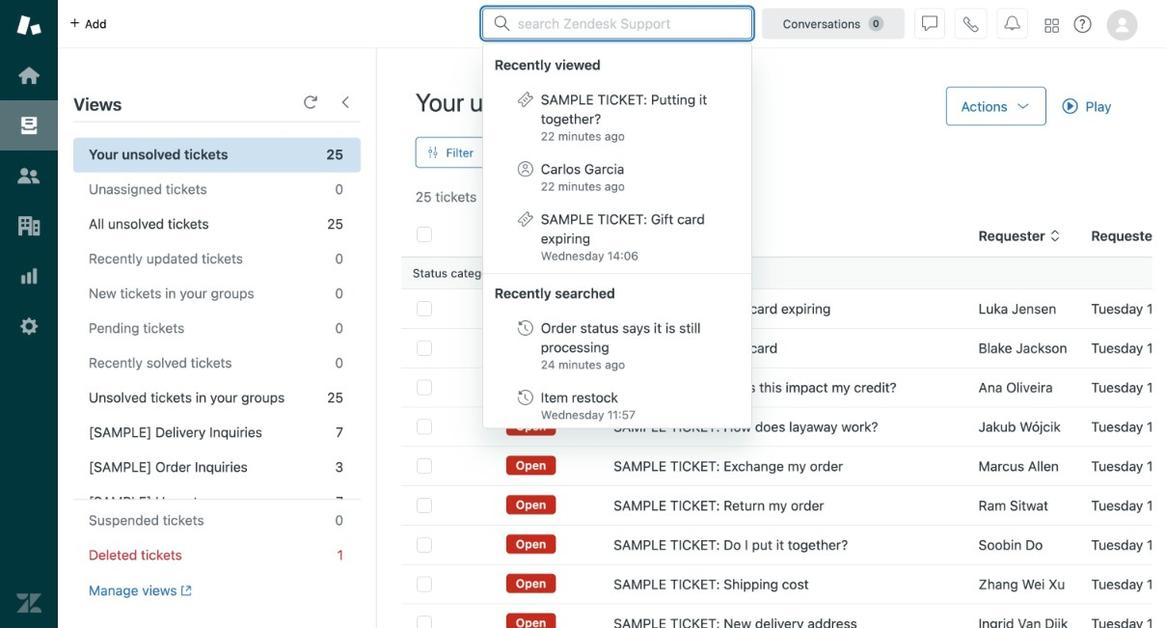 Task type: describe. For each thing, give the bounding box(es) containing it.
2 row from the top
[[401, 328, 1167, 368]]

5 row from the top
[[401, 446, 1167, 486]]

1 option from the top
[[483, 82, 752, 152]]

zendesk products image
[[1046, 19, 1059, 32]]

zendesk support image
[[16, 13, 41, 38]]

3 option from the top
[[483, 202, 752, 271]]

organizations image
[[16, 213, 41, 238]]

4 row from the top
[[401, 407, 1167, 446]]

admin image
[[16, 314, 41, 339]]

1 22 minutes ago text field from the top
[[541, 129, 625, 143]]

2 22 minutes ago text field from the top
[[541, 180, 625, 193]]

8 row from the top
[[401, 565, 1167, 604]]

search Zendesk Support field
[[518, 14, 740, 33]]

opens in a new tab image
[[177, 585, 192, 597]]



Task type: locate. For each thing, give the bounding box(es) containing it.
get started image
[[16, 63, 41, 88]]

reporting image
[[16, 263, 41, 289]]

Wednesday 14:06 text field
[[541, 249, 639, 262]]

notifications image
[[1005, 16, 1021, 31]]

Wednesday 11:57 text field
[[541, 408, 636, 422]]

7 row from the top
[[401, 525, 1167, 565]]

recently viewed group
[[483, 82, 752, 271]]

22 minutes ago text field
[[541, 129, 625, 143], [541, 180, 625, 193]]

2 option from the top
[[483, 152, 752, 202]]

option
[[483, 82, 752, 152], [483, 152, 752, 202], [483, 202, 752, 271], [483, 311, 752, 380], [483, 380, 752, 430]]

9 row from the top
[[401, 604, 1167, 628]]

4 option from the top
[[483, 311, 752, 380]]

views image
[[16, 113, 41, 138]]

button displays agent's chat status as invisible. image
[[923, 16, 938, 31]]

hide panel views image
[[338, 95, 353, 110]]

24 minutes ago text field
[[541, 358, 626, 371]]

zendesk image
[[16, 591, 41, 616]]

1 vertical spatial 22 minutes ago text field
[[541, 180, 625, 193]]

1 row from the top
[[401, 289, 1167, 328]]

row
[[401, 289, 1167, 328], [401, 328, 1167, 368], [401, 368, 1167, 407], [401, 407, 1167, 446], [401, 446, 1167, 486], [401, 486, 1167, 525], [401, 525, 1167, 565], [401, 565, 1167, 604], [401, 604, 1167, 628]]

6 row from the top
[[401, 486, 1167, 525]]

5 option from the top
[[483, 380, 752, 430]]

refresh views pane image
[[303, 95, 318, 110]]

recently searched group
[[483, 311, 752, 430]]

get help image
[[1075, 15, 1092, 33]]

customers image
[[16, 163, 41, 188]]

main element
[[0, 0, 58, 628]]

options list box
[[483, 43, 753, 430]]

0 vertical spatial 22 minutes ago text field
[[541, 129, 625, 143]]

3 row from the top
[[401, 368, 1167, 407]]



Task type: vqa. For each thing, say whether or not it's contained in the screenshot.
(opens in a new tab) icon
no



